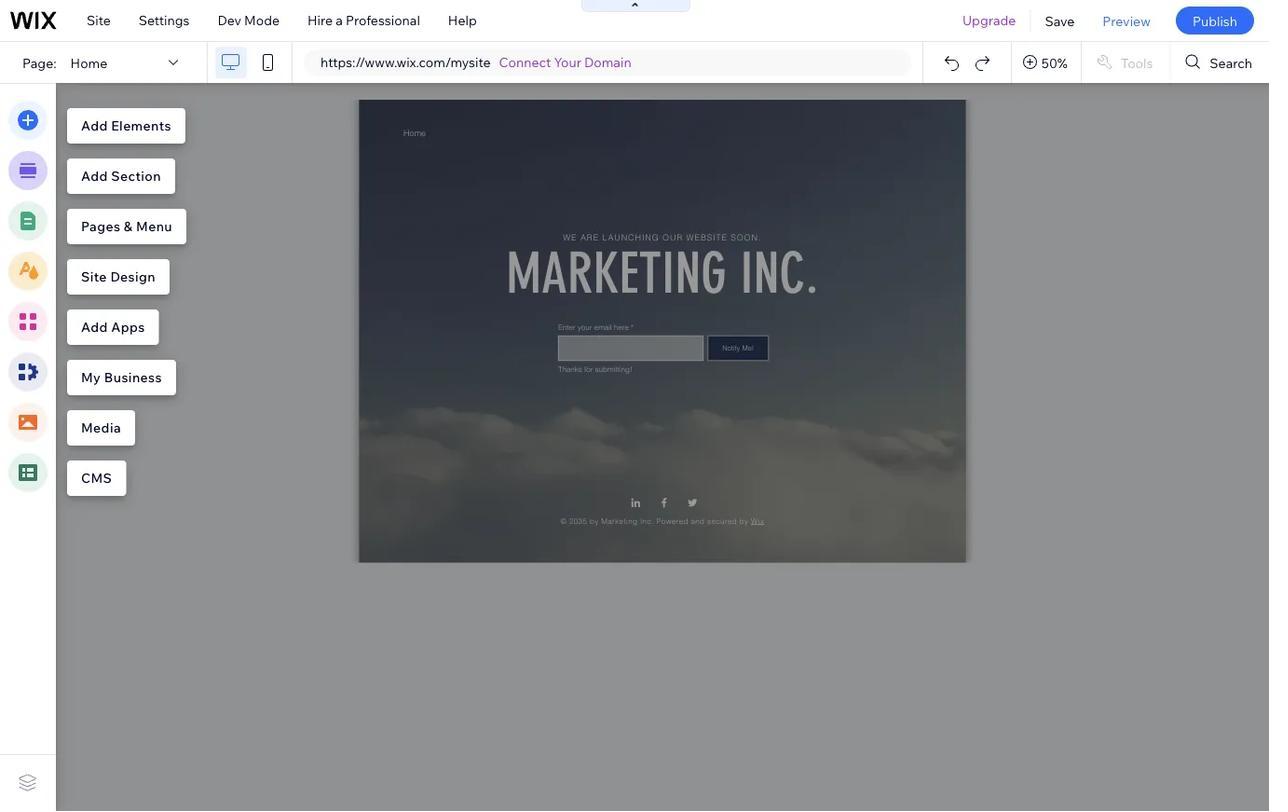 Task type: locate. For each thing, give the bounding box(es) containing it.
2 add from the top
[[81, 168, 108, 184]]

add left "section"
[[81, 168, 108, 184]]

add elements
[[81, 117, 172, 134]]

my
[[81, 369, 101, 385]]

0 vertical spatial add
[[81, 117, 108, 134]]

add left the elements
[[81, 117, 108, 134]]

upgrade
[[963, 12, 1017, 28]]

add for add section
[[81, 168, 108, 184]]

section
[[111, 168, 161, 184]]

3 add from the top
[[81, 319, 108, 335]]

site up the home
[[87, 12, 111, 28]]

0 vertical spatial site
[[87, 12, 111, 28]]

2 vertical spatial add
[[81, 319, 108, 335]]

hire
[[308, 12, 333, 28]]

add left apps
[[81, 319, 108, 335]]

menu
[[136, 218, 173, 234]]

media
[[81, 420, 121, 436]]

1 vertical spatial site
[[81, 268, 107, 285]]

mode
[[244, 12, 280, 28]]

tools
[[1121, 54, 1154, 71]]

add
[[81, 117, 108, 134], [81, 168, 108, 184], [81, 319, 108, 335]]

dev
[[218, 12, 241, 28]]

search
[[1210, 54, 1253, 71]]

a
[[336, 12, 343, 28]]

1 vertical spatial add
[[81, 168, 108, 184]]

settings
[[139, 12, 190, 28]]

dev mode
[[218, 12, 280, 28]]

preview button
[[1089, 0, 1165, 41]]

add section
[[81, 168, 161, 184]]

https://www.wix.com/mysite
[[321, 54, 491, 70]]

50%
[[1042, 54, 1068, 71]]

site
[[87, 12, 111, 28], [81, 268, 107, 285]]

1 add from the top
[[81, 117, 108, 134]]

site left "design" on the left top
[[81, 268, 107, 285]]

hire a professional
[[308, 12, 420, 28]]

add apps
[[81, 319, 145, 335]]

search button
[[1171, 42, 1270, 83]]



Task type: vqa. For each thing, say whether or not it's contained in the screenshot.
the Site within Add, edit or reorder menu items from your Site Pages.
no



Task type: describe. For each thing, give the bounding box(es) containing it.
site for site design
[[81, 268, 107, 285]]

add for add elements
[[81, 117, 108, 134]]

50% button
[[1012, 42, 1081, 83]]

pages & menu
[[81, 218, 173, 234]]

apps
[[111, 319, 145, 335]]

your
[[554, 54, 582, 70]]

publish button
[[1176, 7, 1255, 34]]

domain
[[585, 54, 632, 70]]

cms
[[81, 470, 112, 486]]

help
[[448, 12, 477, 28]]

&
[[124, 218, 133, 234]]

site design
[[81, 268, 156, 285]]

save
[[1045, 12, 1075, 29]]

professional
[[346, 12, 420, 28]]

site for site
[[87, 12, 111, 28]]

preview
[[1103, 12, 1151, 29]]

connect
[[499, 54, 551, 70]]

my business
[[81, 369, 162, 385]]

home
[[70, 54, 107, 71]]

save button
[[1032, 0, 1089, 41]]

design
[[110, 268, 156, 285]]

https://www.wix.com/mysite connect your domain
[[321, 54, 632, 70]]

business
[[104, 369, 162, 385]]

publish
[[1193, 12, 1238, 29]]

add for add apps
[[81, 319, 108, 335]]

elements
[[111, 117, 172, 134]]

tools button
[[1082, 42, 1170, 83]]

pages
[[81, 218, 121, 234]]



